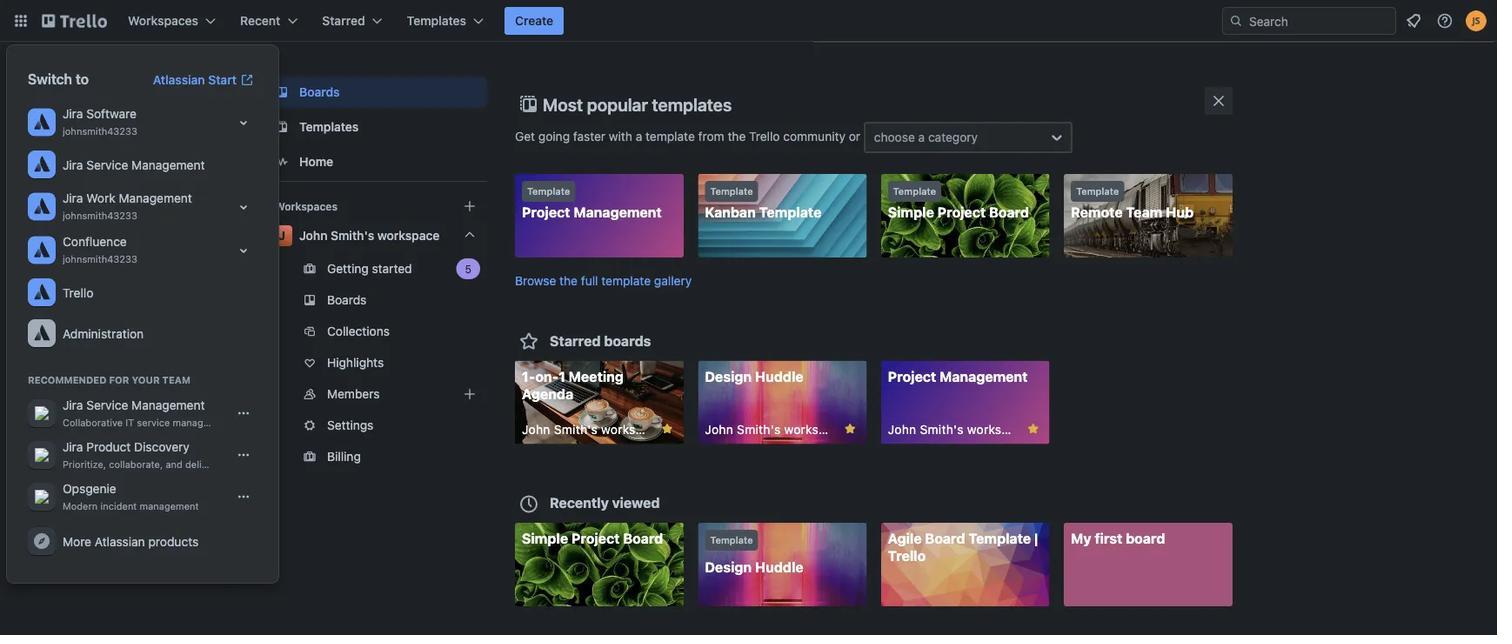 Task type: describe. For each thing, give the bounding box(es) containing it.
confluence johnsmith43233
[[63, 234, 137, 265]]

full
[[581, 273, 598, 288]]

workspace for project management
[[967, 422, 1030, 436]]

discovery
[[134, 440, 190, 454]]

opsgenie modern incident management
[[63, 482, 199, 512]]

template for template kanban template
[[710, 186, 753, 197]]

recent button
[[230, 7, 308, 35]]

john smith (johnsmith38824343) image
[[1466, 10, 1487, 31]]

billing link
[[264, 443, 487, 471]]

1 horizontal spatial a
[[918, 130, 925, 144]]

create
[[515, 13, 553, 28]]

jira for jira product discovery prioritize, collaborate, and deliver new ideas
[[63, 440, 83, 454]]

template kanban template
[[705, 186, 822, 221]]

|
[[1034, 530, 1038, 547]]

switch to
[[28, 71, 89, 87]]

3 johnsmith43233 from the top
[[63, 254, 137, 265]]

0 horizontal spatial a
[[636, 129, 642, 143]]

jira for jira software johnsmith43233
[[63, 107, 83, 121]]

simple inside the template simple project board
[[888, 204, 934, 221]]

john smith's workspace for 1-
[[522, 422, 664, 436]]

more atlassian products link
[[21, 521, 264, 562]]

primary element
[[0, 0, 1497, 42]]

template for template simple project board
[[893, 186, 936, 197]]

1
[[559, 368, 565, 385]]

agile board template | trello link
[[881, 523, 1050, 606]]

your
[[132, 375, 160, 386]]

smith's for design
[[737, 422, 781, 436]]

create a workspace image
[[459, 196, 480, 217]]

to
[[76, 71, 89, 87]]

browse the full template gallery link
[[515, 273, 692, 288]]

2 design huddle from the top
[[705, 559, 804, 576]]

forward image
[[484, 258, 505, 279]]

atlassian inside the more atlassian products link
[[95, 534, 145, 549]]

hub
[[1166, 204, 1194, 221]]

prioritize,
[[63, 459, 106, 470]]

1 design from the top
[[705, 368, 752, 385]]

popular
[[587, 94, 648, 114]]

john for design
[[705, 422, 734, 436]]

workspace for 1-on-1 meeting agenda
[[601, 422, 664, 436]]

and
[[166, 459, 183, 470]]

expand image for software
[[233, 112, 254, 133]]

project management
[[888, 368, 1028, 385]]

atlassian image for jira software
[[31, 112, 52, 133]]

jira product discovery options menu image
[[237, 448, 251, 462]]

new
[[219, 459, 237, 470]]

opsgenie
[[63, 482, 116, 496]]

2 huddle from the top
[[755, 559, 804, 576]]

board inside "agile board template | trello"
[[925, 530, 965, 547]]

browse the full template gallery
[[515, 273, 692, 288]]

click to unstar this board. it will be removed from your starred list. image for project management
[[1025, 421, 1041, 436]]

0 vertical spatial template
[[646, 129, 695, 143]]

more atlassian products
[[63, 534, 199, 549]]

started
[[372, 261, 412, 276]]

board inside the template simple project board
[[989, 204, 1029, 221]]

home image
[[271, 151, 292, 172]]

most popular templates
[[543, 94, 732, 114]]

settings link
[[264, 412, 487, 439]]

gallery
[[654, 273, 692, 288]]

john for project
[[888, 422, 917, 436]]

forward image
[[484, 384, 505, 405]]

modern
[[63, 501, 98, 512]]

recent
[[240, 13, 280, 28]]

trello inside trello link
[[63, 285, 93, 300]]

home
[[299, 154, 333, 169]]

search image
[[1229, 14, 1243, 28]]

service for jira service management collaborative it service management
[[86, 398, 128, 412]]

on-
[[535, 368, 559, 385]]

template for template remote team hub
[[1076, 186, 1119, 197]]

it
[[126, 417, 134, 428]]

jira service management link
[[21, 144, 264, 185]]

template inside "agile board template | trello"
[[969, 530, 1031, 547]]

back to home image
[[42, 7, 107, 35]]

starred boards
[[550, 332, 651, 349]]

1 vertical spatial workspaces
[[275, 200, 338, 212]]

jira software johnsmith43233
[[63, 107, 137, 137]]

1 horizontal spatial trello
[[749, 129, 780, 143]]

template project management
[[522, 186, 662, 221]]

community
[[783, 129, 846, 143]]

opsgenie options menu image
[[237, 490, 251, 504]]

or
[[849, 129, 860, 143]]

highlights link
[[264, 349, 487, 377]]

template remote team hub
[[1071, 186, 1194, 221]]

faster
[[573, 129, 606, 143]]

management for johnsmith43233
[[119, 191, 192, 205]]

software
[[86, 107, 136, 121]]

j
[[278, 228, 285, 243]]

click to unstar this board. it will be removed from your starred list. image
[[842, 421, 858, 436]]

remote
[[1071, 204, 1123, 221]]

management inside jira service management collaborative it service management
[[173, 417, 232, 428]]

getting
[[327, 261, 369, 276]]

workspaces button
[[117, 7, 226, 35]]

first
[[1095, 530, 1123, 547]]

trello inside "agile board template | trello"
[[888, 548, 926, 564]]

switch
[[28, 71, 72, 87]]

for
[[109, 375, 129, 386]]

workspaces inside 'workspaces' "popup button"
[[128, 13, 198, 28]]

collections link
[[264, 318, 487, 345]]

from
[[698, 129, 724, 143]]

1 boards link from the top
[[264, 77, 487, 108]]

collaborate,
[[109, 459, 163, 470]]

jira for jira service management
[[63, 157, 83, 172]]

administration link
[[21, 313, 264, 354]]

browse
[[515, 273, 556, 288]]

project inside template project management
[[522, 204, 570, 221]]

get
[[515, 129, 535, 143]]

5
[[465, 263, 472, 275]]

category
[[928, 130, 978, 144]]

0 horizontal spatial simple
[[522, 530, 568, 547]]

meeting
[[569, 368, 624, 385]]

my first board
[[1071, 530, 1165, 547]]

get going faster with a template from the trello community or
[[515, 129, 864, 143]]

john smith's workspace for design
[[705, 422, 847, 436]]

recommended for your team
[[28, 375, 190, 386]]

click to unstar this board. it will be removed from your starred list. image for 1-on-1 meeting agenda
[[659, 421, 675, 436]]

ideas
[[240, 459, 264, 470]]

agile board template | trello
[[888, 530, 1038, 564]]

johnsmith43233 inside jira work management johnsmith43233
[[63, 210, 137, 221]]

1 vertical spatial the
[[560, 273, 578, 288]]



Task type: vqa. For each thing, say whether or not it's contained in the screenshot.


Task type: locate. For each thing, give the bounding box(es) containing it.
jira product discovery prioritize, collaborate, and deliver new ideas
[[63, 440, 264, 470]]

team left hub
[[1126, 204, 1163, 221]]

starred for starred boards
[[550, 332, 601, 349]]

1 vertical spatial huddle
[[755, 559, 804, 576]]

0 vertical spatial workspaces
[[128, 13, 198, 28]]

0 vertical spatial johnsmith43233
[[63, 126, 137, 137]]

atlassian left start
[[153, 73, 205, 87]]

0 horizontal spatial templates
[[299, 120, 359, 134]]

0 vertical spatial atlassian
[[153, 73, 205, 87]]

management inside jira service management collaborative it service management
[[132, 398, 205, 412]]

template inside template remote team hub
[[1076, 186, 1119, 197]]

template
[[527, 186, 570, 197], [710, 186, 753, 197], [893, 186, 936, 197], [1076, 186, 1119, 197], [759, 204, 822, 221], [969, 530, 1031, 547], [710, 535, 753, 546]]

1 design huddle from the top
[[705, 368, 804, 385]]

service inside jira service management collaborative it service management
[[86, 398, 128, 412]]

atlassian inside the atlassian start link
[[153, 73, 205, 87]]

team
[[1126, 204, 1163, 221], [162, 375, 190, 386]]

0 vertical spatial design
[[705, 368, 752, 385]]

a
[[636, 129, 642, 143], [918, 130, 925, 144]]

2 jira from the top
[[63, 157, 83, 172]]

jira work management johnsmith43233
[[63, 191, 192, 221]]

jira service management options menu image
[[237, 406, 251, 420]]

templates right "starred" dropdown button
[[407, 13, 466, 28]]

expand image left template board icon
[[233, 112, 254, 133]]

0 vertical spatial boards
[[299, 85, 340, 99]]

johnsmith43233 down software
[[63, 126, 137, 137]]

workspaces up the j
[[275, 200, 338, 212]]

highlights
[[327, 355, 384, 370]]

boards link up the templates link
[[264, 77, 487, 108]]

simple
[[888, 204, 934, 221], [522, 530, 568, 547]]

john smith's workspace
[[299, 228, 440, 243], [522, 422, 664, 436], [705, 422, 847, 436], [888, 422, 1030, 436]]

1 jira from the top
[[63, 107, 83, 121]]

administration
[[63, 326, 144, 341]]

incident
[[100, 501, 137, 512]]

trello down the agile
[[888, 548, 926, 564]]

workspace for design huddle
[[784, 422, 847, 436]]

service for jira service management
[[86, 157, 128, 172]]

billing
[[327, 449, 361, 464]]

jira service management
[[63, 157, 205, 172]]

management inside jira work management johnsmith43233
[[119, 191, 192, 205]]

0 vertical spatial expand image
[[233, 112, 254, 133]]

board image
[[271, 82, 292, 103]]

members
[[327, 387, 380, 401]]

template simple project board
[[888, 186, 1029, 221]]

0 horizontal spatial starred
[[322, 13, 365, 28]]

templates
[[652, 94, 732, 114]]

boards for second boards 'link' from the bottom of the page
[[299, 85, 340, 99]]

my first board link
[[1064, 523, 1233, 606]]

0 vertical spatial boards link
[[264, 77, 487, 108]]

1 vertical spatial trello
[[63, 285, 93, 300]]

1 vertical spatial management
[[140, 501, 199, 512]]

atlassian image for confluence
[[31, 240, 52, 261]]

0 vertical spatial management
[[173, 417, 232, 428]]

jira down jira software johnsmith43233
[[63, 157, 83, 172]]

jira inside jira service management collaborative it service management
[[63, 398, 83, 412]]

jira inside 'jira product discovery prioritize, collaborate, and deliver new ideas'
[[63, 440, 83, 454]]

2 boards link from the top
[[264, 286, 487, 314]]

jira down recommended
[[63, 398, 83, 412]]

2 design from the top
[[705, 559, 752, 576]]

management up deliver
[[173, 417, 232, 428]]

1 vertical spatial boards link
[[264, 286, 487, 314]]

settings
[[327, 418, 374, 432]]

management inside "opsgenie modern incident management"
[[140, 501, 199, 512]]

template inside template project management
[[527, 186, 570, 197]]

click to unstar this board. it will be removed from your starred list. image
[[659, 421, 675, 436], [1025, 421, 1041, 436]]

members link
[[264, 380, 505, 408]]

1 horizontal spatial the
[[728, 129, 746, 143]]

2 horizontal spatial board
[[989, 204, 1029, 221]]

1 vertical spatial templates
[[299, 120, 359, 134]]

my
[[1071, 530, 1091, 547]]

service up the work
[[86, 157, 128, 172]]

atlassian down the incident
[[95, 534, 145, 549]]

template right full
[[601, 273, 651, 288]]

0 vertical spatial team
[[1126, 204, 1163, 221]]

choose a category
[[874, 130, 978, 144]]

viewed
[[612, 495, 660, 511]]

1-on-1 meeting agenda
[[522, 368, 624, 402]]

starred right recent popup button
[[322, 13, 365, 28]]

3 jira from the top
[[63, 191, 83, 205]]

smith's
[[331, 228, 374, 243], [554, 422, 598, 436], [737, 422, 781, 436], [920, 422, 964, 436]]

management for collaborative it service management
[[132, 398, 205, 412]]

1 huddle from the top
[[755, 368, 804, 385]]

1 horizontal spatial workspaces
[[275, 200, 338, 212]]

trello link
[[21, 272, 264, 313]]

johnsmith43233 down confluence
[[63, 254, 137, 265]]

kanban
[[705, 204, 756, 221]]

0 vertical spatial huddle
[[755, 368, 804, 385]]

starred inside dropdown button
[[322, 13, 365, 28]]

1 vertical spatial atlassian
[[95, 534, 145, 549]]

huddle
[[755, 368, 804, 385], [755, 559, 804, 576]]

template down templates on the left of the page
[[646, 129, 695, 143]]

starred up 1
[[550, 332, 601, 349]]

jira inside jira work management johnsmith43233
[[63, 191, 83, 205]]

the right from
[[728, 129, 746, 143]]

templates link
[[264, 111, 487, 143]]

2 horizontal spatial trello
[[888, 548, 926, 564]]

service
[[86, 157, 128, 172], [86, 398, 128, 412]]

start
[[208, 73, 237, 87]]

1 vertical spatial service
[[86, 398, 128, 412]]

agile
[[888, 530, 922, 547]]

jira for jira work management johnsmith43233
[[63, 191, 83, 205]]

expand image for johnsmith43233
[[233, 240, 254, 261]]

deliver
[[185, 459, 216, 470]]

1 expand image from the top
[[233, 112, 254, 133]]

trello left community
[[749, 129, 780, 143]]

1 vertical spatial expand image
[[233, 240, 254, 261]]

confluence
[[63, 234, 127, 249]]

2 expand image from the top
[[233, 240, 254, 261]]

0 horizontal spatial atlassian
[[95, 534, 145, 549]]

management inside template project management
[[574, 204, 662, 221]]

most
[[543, 94, 583, 114]]

templates inside popup button
[[407, 13, 466, 28]]

trello
[[749, 129, 780, 143], [63, 285, 93, 300], [888, 548, 926, 564]]

template board image
[[271, 117, 292, 137]]

0 horizontal spatial board
[[623, 530, 663, 547]]

2 service from the top
[[86, 398, 128, 412]]

0 horizontal spatial workspaces
[[128, 13, 198, 28]]

management
[[173, 417, 232, 428], [140, 501, 199, 512]]

johnsmith43233
[[63, 126, 137, 137], [63, 210, 137, 221], [63, 254, 137, 265]]

0 vertical spatial the
[[728, 129, 746, 143]]

board
[[989, 204, 1029, 221], [623, 530, 663, 547], [925, 530, 965, 547]]

1 horizontal spatial simple
[[888, 204, 934, 221]]

atlassian start
[[153, 73, 237, 87]]

1 vertical spatial johnsmith43233
[[63, 210, 137, 221]]

smith's for project
[[920, 422, 964, 436]]

5 jira from the top
[[63, 440, 83, 454]]

boards right board image
[[299, 85, 340, 99]]

1 vertical spatial boards
[[327, 293, 367, 307]]

2 johnsmith43233 from the top
[[63, 210, 137, 221]]

template inside the template simple project board
[[893, 186, 936, 197]]

template for template
[[710, 535, 753, 546]]

templates
[[407, 13, 466, 28], [299, 120, 359, 134]]

choose
[[874, 130, 915, 144]]

more
[[63, 534, 91, 549]]

1 vertical spatial starred
[[550, 332, 601, 349]]

atlassian image
[[31, 112, 52, 133], [31, 196, 52, 217], [31, 240, 52, 261], [31, 240, 52, 261]]

2 vertical spatial johnsmith43233
[[63, 254, 137, 265]]

jira down to
[[63, 107, 83, 121]]

a right with
[[636, 129, 642, 143]]

1 horizontal spatial atlassian
[[153, 73, 205, 87]]

service
[[137, 417, 170, 428]]

collections
[[327, 324, 390, 338]]

1 vertical spatial template
[[601, 273, 651, 288]]

expand image
[[233, 112, 254, 133], [233, 240, 254, 261]]

jira inside jira software johnsmith43233
[[63, 107, 83, 121]]

simple project board
[[522, 530, 663, 547]]

1 horizontal spatial templates
[[407, 13, 466, 28]]

jira up prioritize,
[[63, 440, 83, 454]]

jira for jira service management collaborative it service management
[[63, 398, 83, 412]]

1 vertical spatial team
[[162, 375, 190, 386]]

john smith's workspace for project
[[888, 422, 1030, 436]]

jira inside jira service management link
[[63, 157, 83, 172]]

john for 1-
[[522, 422, 550, 436]]

1 click to unstar this board. it will be removed from your starred list. image from the left
[[659, 421, 675, 436]]

atlassian
[[153, 73, 205, 87], [95, 534, 145, 549]]

smith's for 1-
[[554, 422, 598, 436]]

1-
[[522, 368, 535, 385]]

starred button
[[312, 7, 393, 35]]

1 vertical spatial simple
[[522, 530, 568, 547]]

collaborative
[[63, 417, 123, 428]]

2 vertical spatial trello
[[888, 548, 926, 564]]

boards link up collections link
[[264, 286, 487, 314]]

0 notifications image
[[1403, 10, 1424, 31]]

Search field
[[1222, 7, 1396, 35]]

0 vertical spatial trello
[[749, 129, 780, 143]]

simple down "recently"
[[522, 530, 568, 547]]

boards link
[[264, 77, 487, 108], [264, 286, 487, 314]]

add image
[[459, 384, 480, 405]]

open information menu image
[[1436, 12, 1454, 30]]

trello up administration
[[63, 285, 93, 300]]

jira service management collaborative it service management
[[63, 398, 232, 428]]

service up collaborative
[[86, 398, 128, 412]]

work
[[86, 191, 115, 205]]

0 vertical spatial starred
[[322, 13, 365, 28]]

project inside simple project board link
[[572, 530, 620, 547]]

recently
[[550, 495, 609, 511]]

products
[[148, 534, 199, 549]]

4 jira from the top
[[63, 398, 83, 412]]

johnsmith43233 down the work
[[63, 210, 137, 221]]

board
[[1126, 530, 1165, 547]]

2 click to unstar this board. it will be removed from your starred list. image from the left
[[1025, 421, 1041, 436]]

project inside the template simple project board
[[938, 204, 986, 221]]

0 vertical spatial service
[[86, 157, 128, 172]]

0 vertical spatial simple
[[888, 204, 934, 221]]

management up products
[[140, 501, 199, 512]]

team inside template remote team hub
[[1126, 204, 1163, 221]]

design huddle
[[705, 368, 804, 385], [705, 559, 804, 576]]

1 vertical spatial design
[[705, 559, 752, 576]]

atlassian image
[[31, 112, 52, 133], [31, 154, 52, 175], [31, 154, 52, 175], [31, 196, 52, 217], [31, 282, 52, 303], [31, 282, 52, 303], [31, 323, 52, 344], [31, 323, 52, 344]]

0 horizontal spatial trello
[[63, 285, 93, 300]]

1 vertical spatial design huddle
[[705, 559, 804, 576]]

1 johnsmith43233 from the top
[[63, 126, 137, 137]]

expand image left the j
[[233, 240, 254, 261]]

the left full
[[560, 273, 578, 288]]

with
[[609, 129, 632, 143]]

0 vertical spatial templates
[[407, 13, 466, 28]]

design
[[705, 368, 752, 385], [705, 559, 752, 576]]

expand image
[[233, 197, 254, 217]]

simple project board link
[[515, 523, 684, 606]]

0 vertical spatial design huddle
[[705, 368, 804, 385]]

templates up home
[[299, 120, 359, 134]]

management for project management
[[574, 204, 662, 221]]

getting started
[[327, 261, 412, 276]]

team right 'your'
[[162, 375, 190, 386]]

1 service from the top
[[86, 157, 128, 172]]

atlassian start link
[[142, 66, 264, 94]]

template for template project management
[[527, 186, 570, 197]]

jira left the work
[[63, 191, 83, 205]]

going
[[538, 129, 570, 143]]

simple down choose a category
[[888, 204, 934, 221]]

boards down the "getting"
[[327, 293, 367, 307]]

0 horizontal spatial click to unstar this board. it will be removed from your starred list. image
[[659, 421, 675, 436]]

a right "choose"
[[918, 130, 925, 144]]

1 horizontal spatial click to unstar this board. it will be removed from your starred list. image
[[1025, 421, 1041, 436]]

switch to… image
[[12, 12, 30, 30]]

0 horizontal spatial the
[[560, 273, 578, 288]]

atlassian image for jira work management
[[31, 196, 52, 217]]

starred for starred
[[322, 13, 365, 28]]

agenda
[[522, 385, 574, 402]]

1 horizontal spatial board
[[925, 530, 965, 547]]

boards for 1st boards 'link' from the bottom of the page
[[327, 293, 367, 307]]

1 horizontal spatial team
[[1126, 204, 1163, 221]]

workspaces up atlassian start
[[128, 13, 198, 28]]

1 horizontal spatial starred
[[550, 332, 601, 349]]

starred
[[322, 13, 365, 28], [550, 332, 601, 349]]

recommended
[[28, 375, 107, 386]]

0 horizontal spatial team
[[162, 375, 190, 386]]



